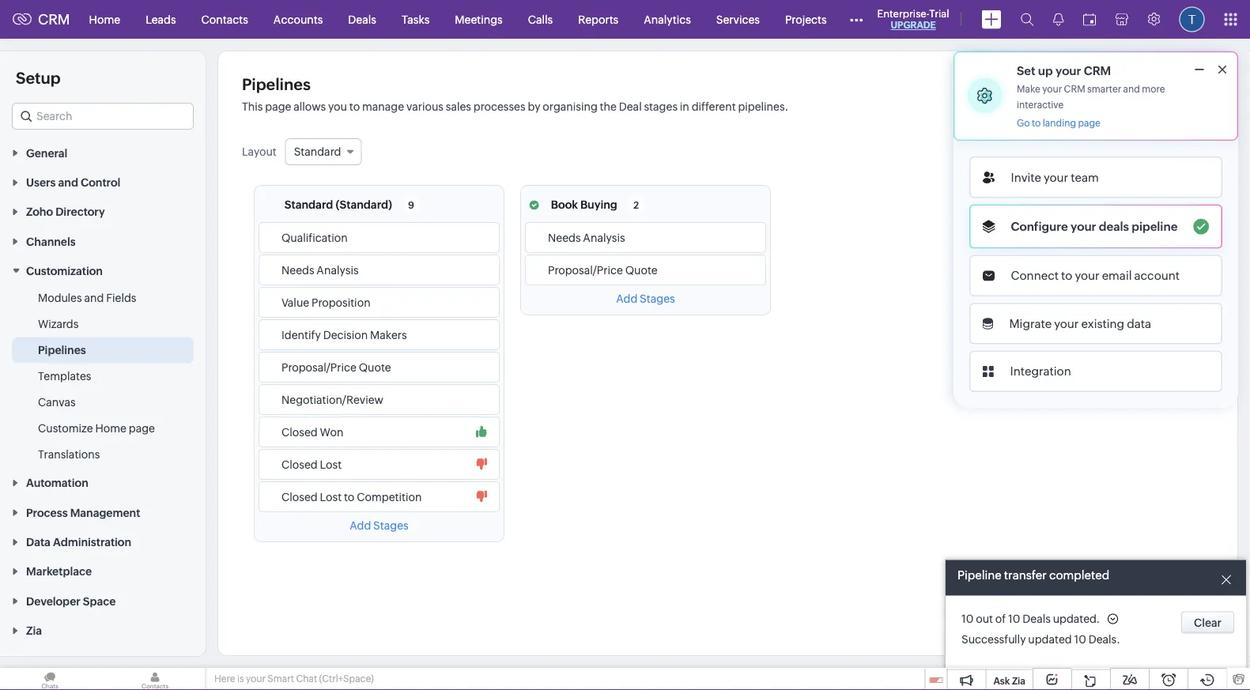 Task type: describe. For each thing, give the bounding box(es) containing it.
in
[[680, 100, 689, 113]]

closed for closed lost
[[282, 458, 318, 471]]

leads link
[[133, 0, 189, 38]]

reports link
[[566, 0, 631, 38]]

existing
[[1081, 317, 1125, 331]]

1 vertical spatial deals
[[1023, 613, 1051, 626]]

general button
[[0, 138, 206, 167]]

marketplace
[[26, 565, 92, 578]]

pipeline inside button
[[1150, 145, 1192, 157]]

0 horizontal spatial proposal/price
[[282, 361, 357, 374]]

calls link
[[515, 0, 566, 38]]

1 horizontal spatial proposal/price
[[548, 264, 623, 276]]

0 vertical spatial crm
[[38, 11, 70, 27]]

channels
[[26, 235, 76, 248]]

home inside customize home page link
[[95, 422, 127, 435]]

upgrade
[[891, 20, 936, 30]]

automation
[[26, 477, 88, 490]]

out
[[976, 613, 993, 626]]

to right you
[[349, 100, 360, 113]]

different
[[692, 100, 736, 113]]

migrate your existing data
[[1010, 317, 1152, 331]]

organising
[[543, 100, 598, 113]]

search element
[[1011, 0, 1044, 39]]

wizards link
[[38, 316, 79, 332]]

users and control
[[26, 176, 120, 189]]

1 horizontal spatial needs
[[548, 231, 581, 244]]

home link
[[76, 0, 133, 38]]

by
[[528, 100, 541, 113]]

2 horizontal spatial 10
[[1074, 633, 1086, 646]]

deals.
[[1089, 633, 1120, 646]]

0 vertical spatial page
[[265, 100, 291, 113]]

zoho directory
[[26, 206, 105, 218]]

lost for closed lost to competition
[[320, 491, 342, 503]]

here
[[214, 674, 235, 684]]

stages
[[644, 100, 678, 113]]

signals image
[[1053, 13, 1064, 26]]

invite
[[1011, 170, 1041, 184]]

account
[[1134, 269, 1180, 283]]

1 vertical spatial analysis
[[317, 264, 359, 276]]

calls
[[528, 13, 553, 26]]

Other Modules field
[[840, 7, 874, 32]]

allows
[[294, 100, 326, 113]]

smart
[[268, 674, 294, 684]]

is
[[237, 674, 244, 684]]

closed won
[[282, 426, 344, 439]]

1 vertical spatial pipeline
[[958, 568, 1002, 582]]

reports
[[578, 13, 619, 26]]

the
[[600, 100, 617, 113]]

and inside set up your crm make your crm smarter and more interactive go to landing page
[[1123, 84, 1140, 95]]

marketplace button
[[0, 557, 206, 586]]

translations link
[[38, 447, 100, 462]]

10 out of 10 deals updated.
[[962, 613, 1100, 626]]

0 horizontal spatial quote
[[359, 361, 391, 374]]

your left team at the top of the page
[[1044, 170, 1069, 184]]

new pipeline
[[1124, 145, 1192, 157]]

makers
[[370, 329, 407, 341]]

chat
[[296, 674, 317, 684]]

to left "competition"
[[344, 491, 355, 503]]

1 vertical spatial proposal/price quote
[[282, 361, 391, 374]]

deal
[[619, 100, 642, 113]]

page inside set up your crm make your crm smarter and more interactive go to landing page
[[1078, 118, 1101, 129]]

management
[[70, 506, 140, 519]]

pipelines.
[[738, 100, 789, 113]]

process
[[26, 506, 68, 519]]

zia inside dropdown button
[[26, 625, 42, 637]]

templates
[[38, 370, 91, 383]]

0 horizontal spatial needs
[[282, 264, 314, 276]]

automation button
[[0, 468, 206, 497]]

users
[[26, 176, 56, 189]]

1 horizontal spatial quote
[[625, 264, 658, 276]]

analytics link
[[631, 0, 704, 38]]

wizards
[[38, 318, 79, 330]]

1 horizontal spatial zia
[[1012, 676, 1026, 687]]

templates link
[[38, 368, 91, 384]]

data
[[1127, 317, 1152, 331]]

Pipeline Name text field
[[551, 198, 617, 211]]

closed lost
[[282, 458, 342, 471]]

crm link
[[13, 11, 70, 27]]

administration
[[53, 536, 131, 549]]

proposition
[[312, 296, 371, 309]]

accounts link
[[261, 0, 336, 38]]

Standard field
[[285, 138, 362, 165]]

value
[[282, 296, 309, 309]]

add stages for needs analysis
[[350, 520, 409, 532]]

you
[[328, 100, 347, 113]]

sales
[[446, 100, 471, 113]]

0 vertical spatial analysis
[[583, 231, 625, 244]]

2 vertical spatial crm
[[1064, 84, 1086, 95]]

your right "migrate" at the top right of page
[[1054, 317, 1079, 331]]

processes
[[474, 100, 526, 113]]

add stages for proposal/price quote
[[616, 293, 675, 305]]

directory
[[56, 206, 105, 218]]

layout
[[242, 146, 277, 158]]

email
[[1102, 269, 1132, 283]]

zoho directory button
[[0, 197, 206, 226]]

channels button
[[0, 226, 206, 256]]

enterprise-trial upgrade
[[877, 8, 949, 30]]

users and control button
[[0, 167, 206, 197]]

0 vertical spatial needs analysis
[[548, 231, 625, 244]]

data
[[26, 536, 51, 549]]

0 horizontal spatial 10
[[962, 613, 974, 626]]

interactive
[[1017, 100, 1064, 110]]

(ctrl+space)
[[319, 674, 374, 684]]

of
[[996, 613, 1006, 626]]

stages for proposal/price quote
[[640, 293, 675, 305]]

space
[[83, 595, 116, 608]]

qualification
[[282, 231, 348, 244]]

services
[[716, 13, 760, 26]]

your right up
[[1056, 64, 1081, 78]]

1 vertical spatial crm
[[1084, 64, 1111, 78]]

process management
[[26, 506, 140, 519]]



Task type: vqa. For each thing, say whether or not it's contained in the screenshot.
THE YOUR
yes



Task type: locate. For each thing, give the bounding box(es) containing it.
0 vertical spatial add
[[616, 293, 638, 305]]

1 horizontal spatial proposal/price quote
[[548, 264, 658, 276]]

2 vertical spatial page
[[129, 422, 155, 435]]

2 lost from the top
[[320, 491, 342, 503]]

1 vertical spatial needs
[[282, 264, 314, 276]]

0 horizontal spatial zia
[[26, 625, 42, 637]]

1 horizontal spatial pipelines
[[242, 75, 311, 93]]

analytics
[[644, 13, 691, 26]]

analysis down pipeline name text field
[[583, 231, 625, 244]]

to
[[349, 100, 360, 113], [1032, 118, 1041, 129], [1061, 269, 1073, 283], [344, 491, 355, 503]]

and inside customization region
[[84, 292, 104, 304]]

0 vertical spatial quote
[[625, 264, 658, 276]]

0 horizontal spatial add stages
[[350, 520, 409, 532]]

go to landing page link
[[1017, 118, 1101, 129]]

to right connect
[[1061, 269, 1073, 283]]

0 vertical spatial proposal/price
[[548, 264, 623, 276]]

1 horizontal spatial add
[[616, 293, 638, 305]]

new pipeline button
[[1101, 138, 1208, 164]]

updated
[[1028, 633, 1072, 646]]

go
[[1017, 118, 1030, 129]]

deals left tasks
[[348, 13, 376, 26]]

invite your team
[[1011, 170, 1099, 184]]

and for modules and fields
[[84, 292, 104, 304]]

2 vertical spatial and
[[84, 292, 104, 304]]

lost
[[320, 458, 342, 471], [320, 491, 342, 503]]

2 horizontal spatial page
[[1078, 118, 1101, 129]]

home inside home link
[[89, 13, 120, 26]]

add for analysis
[[350, 520, 371, 532]]

pipelines link
[[38, 342, 86, 358]]

pipeline right the new
[[1150, 145, 1192, 157]]

1 closed from the top
[[282, 426, 318, 439]]

search image
[[1021, 13, 1034, 26]]

up
[[1038, 64, 1053, 78]]

transfer
[[1004, 568, 1047, 582]]

chats image
[[0, 668, 100, 690]]

0 horizontal spatial analysis
[[317, 264, 359, 276]]

tasks link
[[389, 0, 442, 38]]

configure your deals pipeline
[[1011, 220, 1178, 233]]

Search text field
[[13, 104, 193, 129]]

pipelines up templates
[[38, 344, 86, 356]]

None field
[[12, 103, 194, 130]]

closed down closed won in the bottom of the page
[[282, 458, 318, 471]]

zia right ask at the right bottom of the page
[[1012, 676, 1026, 687]]

proposal/price quote up negotiation/review in the bottom of the page
[[282, 361, 391, 374]]

enterprise-
[[877, 8, 929, 19]]

0 vertical spatial pipelines
[[242, 75, 311, 93]]

0 vertical spatial closed
[[282, 426, 318, 439]]

0 horizontal spatial page
[[129, 422, 155, 435]]

0 horizontal spatial stages
[[373, 520, 409, 532]]

trial
[[929, 8, 949, 19]]

configure
[[1011, 220, 1068, 233]]

accounts
[[273, 13, 323, 26]]

0 horizontal spatial proposal/price quote
[[282, 361, 391, 374]]

your right is
[[246, 674, 266, 684]]

identify decision makers
[[282, 329, 407, 341]]

general
[[26, 147, 67, 159]]

0 horizontal spatial and
[[58, 176, 78, 189]]

closed down "closed lost"
[[282, 491, 318, 503]]

1 horizontal spatial needs analysis
[[548, 231, 625, 244]]

page up automation "dropdown button"
[[129, 422, 155, 435]]

pipeline
[[1132, 220, 1178, 233]]

0 horizontal spatial pipelines
[[38, 344, 86, 356]]

2
[[633, 200, 639, 210]]

meetings
[[455, 13, 503, 26]]

lost down "closed lost"
[[320, 491, 342, 503]]

zia down developer
[[26, 625, 42, 637]]

needs down pipeline name text field
[[548, 231, 581, 244]]

0 vertical spatial zia
[[26, 625, 42, 637]]

needs analysis down the qualification
[[282, 264, 359, 276]]

1 vertical spatial and
[[58, 176, 78, 189]]

page inside customization region
[[129, 422, 155, 435]]

various
[[406, 100, 444, 113]]

0 horizontal spatial needs analysis
[[282, 264, 359, 276]]

set
[[1017, 64, 1036, 78]]

modules and fields link
[[38, 290, 136, 306]]

developer space
[[26, 595, 116, 608]]

and for users and control
[[58, 176, 78, 189]]

your
[[1056, 64, 1081, 78], [1043, 84, 1062, 95], [1044, 170, 1069, 184], [1071, 220, 1097, 233], [1075, 269, 1100, 283], [1054, 317, 1079, 331], [246, 674, 266, 684]]

competition
[[357, 491, 422, 503]]

calendar image
[[1083, 13, 1097, 26]]

completed
[[1049, 568, 1110, 582]]

clear link
[[1181, 612, 1234, 634]]

customization region
[[0, 285, 206, 468]]

canvas link
[[38, 394, 76, 410]]

customization button
[[0, 256, 206, 285]]

0 vertical spatial pipeline
[[1150, 145, 1192, 157]]

analysis up proposition
[[317, 264, 359, 276]]

profile image
[[1180, 7, 1205, 32]]

10 right of
[[1008, 613, 1020, 626]]

pipelines inside customization region
[[38, 344, 86, 356]]

1 vertical spatial stages
[[373, 520, 409, 532]]

home
[[89, 13, 120, 26], [95, 422, 127, 435]]

modules
[[38, 292, 82, 304]]

home right the "customize"
[[95, 422, 127, 435]]

closed left won
[[282, 426, 318, 439]]

deals
[[348, 13, 376, 26], [1023, 613, 1051, 626]]

0 vertical spatial stages
[[640, 293, 675, 305]]

projects
[[785, 13, 827, 26]]

crm up smarter
[[1084, 64, 1111, 78]]

0 horizontal spatial deals
[[348, 13, 376, 26]]

0 vertical spatial deals
[[348, 13, 376, 26]]

translations
[[38, 448, 100, 461]]

home left leads
[[89, 13, 120, 26]]

1 horizontal spatial add stages
[[616, 293, 675, 305]]

meetings link
[[442, 0, 515, 38]]

projects link
[[773, 0, 840, 38]]

integration
[[1010, 365, 1071, 378]]

closed for closed won
[[282, 426, 318, 439]]

page right "this"
[[265, 100, 291, 113]]

connect
[[1011, 269, 1059, 283]]

lost for closed lost
[[320, 458, 342, 471]]

1 horizontal spatial and
[[84, 292, 104, 304]]

quote down 2 in the right of the page
[[625, 264, 658, 276]]

proposal/price up negotiation/review in the bottom of the page
[[282, 361, 357, 374]]

and inside dropdown button
[[58, 176, 78, 189]]

1 vertical spatial proposal/price
[[282, 361, 357, 374]]

1 horizontal spatial page
[[265, 100, 291, 113]]

stages for needs analysis
[[373, 520, 409, 532]]

won
[[320, 426, 344, 439]]

1 horizontal spatial deals
[[1023, 613, 1051, 626]]

page right "landing"
[[1078, 118, 1101, 129]]

your down up
[[1043, 84, 1062, 95]]

and right users
[[58, 176, 78, 189]]

contacts image
[[105, 668, 205, 690]]

closed lost to competition
[[282, 491, 422, 503]]

10 down updated. on the right of the page
[[1074, 633, 1086, 646]]

this page allows you to manage various sales processes by organising the deal stages in different pipelines.
[[242, 100, 789, 113]]

negotiation/review
[[282, 393, 383, 406]]

your left email
[[1075, 269, 1100, 283]]

0 vertical spatial proposal/price quote
[[548, 264, 658, 276]]

create menu element
[[972, 0, 1011, 38]]

decision
[[323, 329, 368, 341]]

0 vertical spatial and
[[1123, 84, 1140, 95]]

ask zia
[[994, 676, 1026, 687]]

pipelines up "this"
[[242, 75, 311, 93]]

pipeline transfer completed
[[958, 568, 1110, 582]]

fields
[[106, 292, 136, 304]]

your left 'deals'
[[1071, 220, 1097, 233]]

1 vertical spatial home
[[95, 422, 127, 435]]

1 vertical spatial closed
[[282, 458, 318, 471]]

create menu image
[[982, 10, 1002, 29]]

2 horizontal spatial and
[[1123, 84, 1140, 95]]

customize
[[38, 422, 93, 435]]

customize home page link
[[38, 420, 155, 436]]

closed for closed lost to competition
[[282, 491, 318, 503]]

1 vertical spatial zia
[[1012, 676, 1026, 687]]

and left fields
[[84, 292, 104, 304]]

clear
[[1194, 617, 1222, 629]]

zoho
[[26, 206, 53, 218]]

1 vertical spatial page
[[1078, 118, 1101, 129]]

lost down won
[[320, 458, 342, 471]]

customize home page
[[38, 422, 155, 435]]

add
[[616, 293, 638, 305], [350, 520, 371, 532]]

proposal/price down pipeline name text field
[[548, 264, 623, 276]]

add stages
[[616, 293, 675, 305], [350, 520, 409, 532]]

deals up successfully updated 10 deals.
[[1023, 613, 1051, 626]]

proposal/price quote down pipeline name text field
[[548, 264, 658, 276]]

0 horizontal spatial add
[[350, 520, 371, 532]]

1 horizontal spatial stages
[[640, 293, 675, 305]]

0 vertical spatial home
[[89, 13, 120, 26]]

profile element
[[1170, 0, 1214, 38]]

10 left out
[[962, 613, 974, 626]]

0 vertical spatial lost
[[320, 458, 342, 471]]

deals
[[1099, 220, 1129, 233]]

1 vertical spatial add
[[350, 520, 371, 532]]

services link
[[704, 0, 773, 38]]

1 vertical spatial pipelines
[[38, 344, 86, 356]]

1 lost from the top
[[320, 458, 342, 471]]

1 vertical spatial lost
[[320, 491, 342, 503]]

smarter
[[1087, 84, 1122, 95]]

connect to your email account
[[1011, 269, 1180, 283]]

quote down the makers
[[359, 361, 391, 374]]

more
[[1142, 84, 1165, 95]]

2 vertical spatial closed
[[282, 491, 318, 503]]

3 closed from the top
[[282, 491, 318, 503]]

1 vertical spatial add stages
[[350, 520, 409, 532]]

0 vertical spatial needs
[[548, 231, 581, 244]]

1 horizontal spatial analysis
[[583, 231, 625, 244]]

set up your crm make your crm smarter and more interactive go to landing page
[[1017, 64, 1165, 129]]

deals link
[[336, 0, 389, 38]]

needs analysis down pipeline name text field
[[548, 231, 625, 244]]

1 horizontal spatial 10
[[1008, 613, 1020, 626]]

0 horizontal spatial pipeline
[[958, 568, 1002, 582]]

quote
[[625, 264, 658, 276], [359, 361, 391, 374]]

to right go at the right of page
[[1032, 118, 1041, 129]]

Pipeline Name text field
[[285, 198, 392, 211]]

zia button
[[0, 616, 206, 645]]

crm
[[38, 11, 70, 27], [1084, 64, 1111, 78], [1064, 84, 1086, 95]]

signals element
[[1044, 0, 1074, 39]]

and left 'more'
[[1123, 84, 1140, 95]]

needs up the value
[[282, 264, 314, 276]]

crm left smarter
[[1064, 84, 1086, 95]]

2 closed from the top
[[282, 458, 318, 471]]

crm left home link
[[38, 11, 70, 27]]

developer
[[26, 595, 81, 608]]

add for quote
[[616, 293, 638, 305]]

stages
[[640, 293, 675, 305], [373, 520, 409, 532]]

updated.
[[1053, 613, 1100, 626]]

to inside set up your crm make your crm smarter and more interactive go to landing page
[[1032, 118, 1041, 129]]

1 vertical spatial needs analysis
[[282, 264, 359, 276]]

pipeline
[[1150, 145, 1192, 157], [958, 568, 1002, 582]]

1 horizontal spatial pipeline
[[1150, 145, 1192, 157]]

1 vertical spatial quote
[[359, 361, 391, 374]]

pipeline up out
[[958, 568, 1002, 582]]

0 vertical spatial add stages
[[616, 293, 675, 305]]

standard
[[294, 146, 341, 158]]

10
[[962, 613, 974, 626], [1008, 613, 1020, 626], [1074, 633, 1086, 646]]

pipelines
[[242, 75, 311, 93], [38, 344, 86, 356]]



